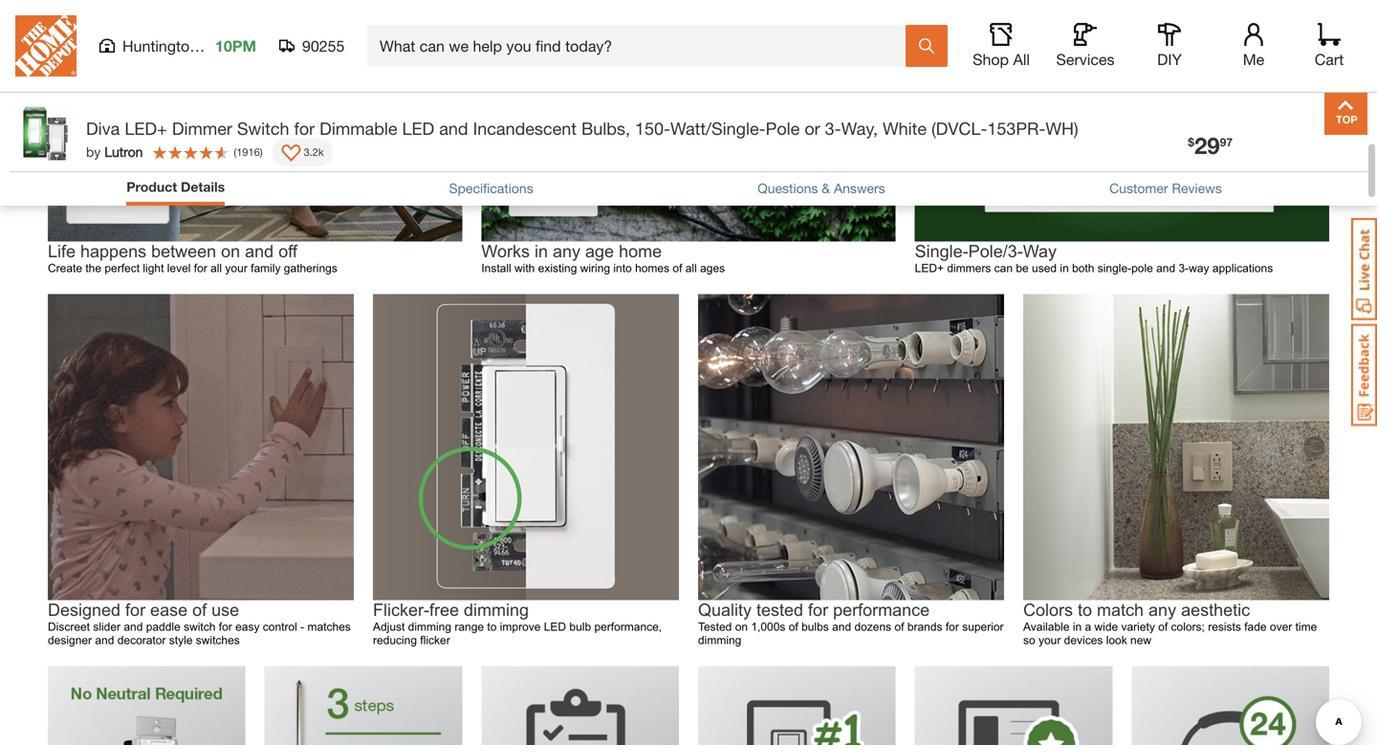 Task type: vqa. For each thing, say whether or not it's contained in the screenshot.
Find what you need faster with our app
no



Task type: describe. For each thing, give the bounding box(es) containing it.
cart
[[1315, 50, 1344, 68]]

huntington
[[122, 37, 198, 55]]

90255
[[302, 37, 345, 55]]

10pm
[[215, 37, 256, 55]]

by
[[86, 144, 101, 160]]

diva led+ dimmer switch for dimmable led and incandescent bulbs, 150-watt/single-pole or 3-way, white (dvcl-153pr-wh)
[[86, 118, 1079, 139]]

product image image
[[14, 101, 77, 164]]

dimmer
[[172, 118, 232, 139]]

live chat image
[[1352, 218, 1378, 321]]

the home depot logo image
[[15, 15, 77, 77]]

led+
[[125, 118, 167, 139]]

me button
[[1224, 23, 1285, 69]]

1916
[[237, 146, 260, 158]]

pole
[[766, 118, 800, 139]]

( 1916 )
[[234, 146, 263, 158]]

90255 button
[[279, 36, 345, 55]]

reviews
[[1172, 180, 1223, 196]]

questions & answers
[[758, 180, 886, 196]]

questions
[[758, 180, 818, 196]]

or
[[805, 118, 821, 139]]

shop all button
[[971, 23, 1032, 69]]

and
[[439, 118, 468, 139]]

led
[[402, 118, 435, 139]]

services button
[[1055, 23, 1117, 69]]

150-
[[635, 118, 671, 139]]

29
[[1195, 132, 1220, 159]]

huntington park
[[122, 37, 234, 55]]

feedback link image
[[1352, 323, 1378, 427]]

shop
[[973, 50, 1009, 68]]

product
[[126, 179, 177, 195]]

153pr-
[[988, 118, 1046, 139]]

(
[[234, 146, 237, 158]]

wh)
[[1046, 118, 1079, 139]]

for
[[294, 118, 315, 139]]



Task type: locate. For each thing, give the bounding box(es) containing it.
customer reviews button
[[1110, 178, 1223, 198], [1110, 178, 1223, 198]]

97
[[1220, 135, 1233, 149]]

switch
[[237, 118, 289, 139]]

$ 29 97
[[1189, 132, 1233, 159]]

display image
[[282, 144, 301, 164]]

by lutron
[[86, 144, 143, 160]]

way,
[[842, 118, 878, 139]]

3-
[[825, 118, 842, 139]]

(dvcl-
[[932, 118, 988, 139]]

details
[[181, 179, 225, 195]]

top button
[[1325, 92, 1368, 135]]

questions & answers button
[[758, 178, 886, 198], [758, 178, 886, 198]]

customer reviews
[[1110, 180, 1223, 196]]

lutron
[[104, 144, 143, 160]]

3.2k button
[[272, 138, 334, 166]]

white
[[883, 118, 927, 139]]

shop all
[[973, 50, 1030, 68]]

me
[[1244, 50, 1265, 68]]

diy button
[[1140, 23, 1201, 69]]

specifications
[[449, 180, 534, 196]]

diva
[[86, 118, 120, 139]]

cart link
[[1309, 23, 1351, 69]]

$
[[1189, 135, 1195, 149]]

answers
[[834, 180, 886, 196]]

services
[[1057, 50, 1115, 68]]

bulbs,
[[582, 118, 630, 139]]

park
[[202, 37, 234, 55]]

diy
[[1158, 50, 1182, 68]]

dimmable
[[320, 118, 398, 139]]

product details
[[126, 179, 225, 195]]

&
[[822, 180, 831, 196]]

specifications button
[[449, 178, 534, 198], [449, 178, 534, 198]]

3.2k
[[304, 146, 324, 158]]

customer
[[1110, 180, 1169, 196]]

What can we help you find today? search field
[[380, 26, 905, 66]]

product details button
[[126, 177, 225, 201], [126, 177, 225, 197]]

incandescent
[[473, 118, 577, 139]]

all
[[1014, 50, 1030, 68]]

watt/single-
[[671, 118, 766, 139]]

)
[[260, 146, 263, 158]]



